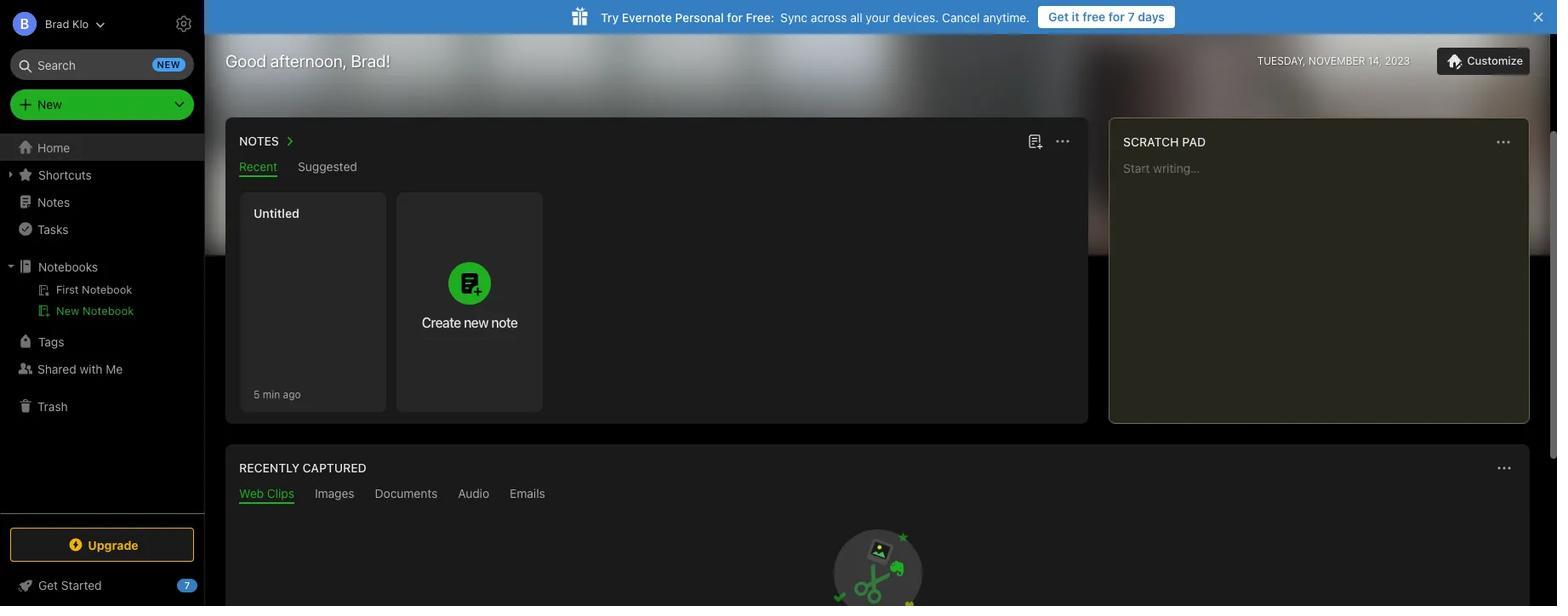 Task type: vqa. For each thing, say whether or not it's contained in the screenshot.
DAYS
yes



Task type: locate. For each thing, give the bounding box(es) containing it.
devices.
[[893, 10, 939, 24]]

tab list
[[229, 159, 1085, 177], [229, 486, 1527, 504]]

cancel
[[942, 10, 980, 24]]

get it free for 7 days button
[[1039, 6, 1175, 28]]

1 horizontal spatial get
[[1049, 9, 1069, 24]]

0 horizontal spatial for
[[727, 10, 743, 24]]

notes link
[[0, 188, 203, 215]]

notes up tasks
[[37, 194, 70, 209]]

tags
[[38, 334, 64, 349]]

0 horizontal spatial 7
[[185, 580, 190, 591]]

tab list containing recent
[[229, 159, 1085, 177]]

7 left the click to collapse image
[[185, 580, 190, 591]]

0 vertical spatial tab list
[[229, 159, 1085, 177]]

new up home
[[37, 97, 62, 112]]

Account field
[[0, 7, 106, 41]]

Help and Learning task checklist field
[[0, 572, 204, 599]]

click to collapse image
[[198, 575, 211, 595]]

more actions image for scratch pad
[[1494, 132, 1514, 152]]

tab list for notes
[[229, 159, 1085, 177]]

0 horizontal spatial new
[[157, 59, 180, 70]]

trash
[[37, 399, 68, 413]]

shared
[[37, 361, 76, 376]]

recently
[[239, 460, 300, 475]]

for
[[1109, 9, 1125, 24], [727, 10, 743, 24]]

notes inside 'notes' button
[[239, 134, 279, 148]]

for left the free:
[[727, 10, 743, 24]]

get left started
[[38, 578, 58, 592]]

1 horizontal spatial 7
[[1128, 9, 1135, 24]]

me
[[106, 361, 123, 376]]

1 horizontal spatial new
[[464, 315, 489, 330]]

new left note
[[464, 315, 489, 330]]

free:
[[746, 10, 775, 24]]

0 vertical spatial new
[[157, 59, 180, 70]]

upgrade button
[[10, 528, 194, 562]]

1 horizontal spatial notes
[[239, 134, 279, 148]]

notebook
[[83, 304, 134, 317]]

get
[[1049, 9, 1069, 24], [38, 578, 58, 592]]

new
[[37, 97, 62, 112], [56, 304, 79, 317]]

it
[[1072, 9, 1080, 24]]

1 vertical spatial notes
[[37, 194, 70, 209]]

ago
[[283, 388, 301, 400]]

settings image
[[174, 14, 194, 34]]

More actions field
[[1051, 129, 1075, 153], [1492, 130, 1516, 154], [1493, 456, 1517, 480]]

pad
[[1182, 134, 1206, 149]]

1 vertical spatial get
[[38, 578, 58, 592]]

days
[[1138, 9, 1165, 24]]

afternoon,
[[271, 51, 347, 71]]

tuesday,
[[1258, 54, 1306, 67]]

across
[[811, 10, 847, 24]]

started
[[61, 578, 102, 592]]

1 for from the left
[[1109, 9, 1125, 24]]

1 vertical spatial new
[[56, 304, 79, 317]]

new notebook
[[56, 304, 134, 317]]

sync
[[781, 10, 808, 24]]

web
[[239, 486, 264, 500]]

november
[[1309, 54, 1366, 67]]

0 vertical spatial new
[[37, 97, 62, 112]]

notes
[[239, 134, 279, 148], [37, 194, 70, 209]]

recent tab
[[239, 159, 278, 177]]

1 vertical spatial tab list
[[229, 486, 1527, 504]]

1 vertical spatial new
[[464, 315, 489, 330]]

emails tab
[[510, 486, 545, 504]]

notebooks
[[38, 259, 98, 274]]

good
[[226, 51, 266, 71]]

get left the it
[[1049, 9, 1069, 24]]

more actions field for recently captured
[[1493, 456, 1517, 480]]

new for new
[[37, 97, 62, 112]]

tab list for recently captured
[[229, 486, 1527, 504]]

new down settings image
[[157, 59, 180, 70]]

notes up recent
[[239, 134, 279, 148]]

for right free
[[1109, 9, 1125, 24]]

scratch pad button
[[1120, 132, 1206, 152]]

get inside button
[[1049, 9, 1069, 24]]

try evernote personal for free: sync across all your devices. cancel anytime.
[[601, 10, 1030, 24]]

notes button
[[236, 131, 299, 152]]

0 horizontal spatial notes
[[37, 194, 70, 209]]

new
[[157, 59, 180, 70], [464, 315, 489, 330]]

for inside button
[[1109, 9, 1125, 24]]

get inside 'help and learning task checklist' field
[[38, 578, 58, 592]]

2 tab list from the top
[[229, 486, 1527, 504]]

captured
[[303, 460, 367, 475]]

1 vertical spatial 7
[[185, 580, 190, 591]]

7 left 'days'
[[1128, 9, 1135, 24]]

1 tab list from the top
[[229, 159, 1085, 177]]

tasks
[[37, 222, 68, 236]]

2 for from the left
[[727, 10, 743, 24]]

free
[[1083, 9, 1106, 24]]

brad klo
[[45, 17, 89, 30]]

brad!
[[351, 51, 391, 71]]

audio
[[458, 486, 490, 500]]

emails
[[510, 486, 545, 500]]

note
[[492, 315, 518, 330]]

tuesday, november 14, 2023
[[1258, 54, 1411, 67]]

new inside new popup button
[[37, 97, 62, 112]]

7
[[1128, 9, 1135, 24], [185, 580, 190, 591]]

2023
[[1385, 54, 1411, 67]]

expand notebooks image
[[4, 260, 18, 273]]

1 horizontal spatial for
[[1109, 9, 1125, 24]]

scratch pad
[[1124, 134, 1206, 149]]

tree
[[0, 134, 204, 512]]

0 vertical spatial notes
[[239, 134, 279, 148]]

get for get started
[[38, 578, 58, 592]]

0 vertical spatial 7
[[1128, 9, 1135, 24]]

new inside new notebook button
[[56, 304, 79, 317]]

0 horizontal spatial get
[[38, 578, 58, 592]]

more actions image for recently captured
[[1495, 458, 1515, 478]]

new up tags
[[56, 304, 79, 317]]

tab list containing web clips
[[229, 486, 1527, 504]]

your
[[866, 10, 890, 24]]

more actions image
[[1053, 131, 1073, 152], [1494, 132, 1514, 152], [1495, 458, 1515, 478]]

0 vertical spatial get
[[1049, 9, 1069, 24]]

for for free:
[[727, 10, 743, 24]]

create new note
[[422, 315, 518, 330]]

shortcuts
[[38, 167, 92, 182]]



Task type: describe. For each thing, give the bounding box(es) containing it.
tasks button
[[0, 215, 203, 243]]

get started
[[38, 578, 102, 592]]

new inside button
[[464, 315, 489, 330]]

get for get it free for 7 days
[[1049, 9, 1069, 24]]

min
[[263, 388, 280, 400]]

more actions field for scratch pad
[[1492, 130, 1516, 154]]

suggested tab
[[298, 159, 357, 177]]

shared with me
[[37, 361, 123, 376]]

new notebook button
[[0, 300, 203, 321]]

personal
[[675, 10, 724, 24]]

recent
[[239, 159, 278, 174]]

upgrade
[[88, 538, 139, 552]]

7 inside 'help and learning task checklist' field
[[185, 580, 190, 591]]

for for 7
[[1109, 9, 1125, 24]]

notebooks link
[[0, 253, 203, 280]]

scratch
[[1124, 134, 1179, 149]]

5 min ago
[[254, 388, 301, 400]]

klo
[[72, 17, 89, 30]]

5
[[254, 388, 260, 400]]

shared with me link
[[0, 355, 203, 382]]

Search text field
[[22, 49, 182, 80]]

tree containing home
[[0, 134, 204, 512]]

recently captured button
[[236, 458, 367, 478]]

audio tab
[[458, 486, 490, 504]]

customize
[[1468, 54, 1524, 67]]

images
[[315, 486, 355, 500]]

14,
[[1369, 54, 1383, 67]]

good afternoon, brad!
[[226, 51, 391, 71]]

home
[[37, 140, 70, 154]]

new search field
[[22, 49, 186, 80]]

all
[[851, 10, 863, 24]]

Start writing… text field
[[1124, 161, 1529, 409]]

web clips
[[239, 486, 294, 500]]

home link
[[0, 134, 204, 161]]

get it free for 7 days
[[1049, 9, 1165, 24]]

documents
[[375, 486, 438, 500]]

customize button
[[1438, 48, 1530, 75]]

anytime.
[[983, 10, 1030, 24]]

notes inside "notes" link
[[37, 194, 70, 209]]

brad
[[45, 17, 69, 30]]

tags button
[[0, 328, 203, 355]]

suggested
[[298, 159, 357, 174]]

7 inside button
[[1128, 9, 1135, 24]]

untitled
[[254, 206, 299, 220]]

with
[[80, 361, 103, 376]]

recently captured
[[239, 460, 367, 475]]

clips
[[267, 486, 294, 500]]

new for new notebook
[[56, 304, 79, 317]]

create new note button
[[397, 192, 543, 412]]

web clips tab panel
[[226, 504, 1530, 606]]

web clips tab
[[239, 486, 294, 504]]

documents tab
[[375, 486, 438, 504]]

create
[[422, 315, 461, 330]]

try
[[601, 10, 619, 24]]

new inside search field
[[157, 59, 180, 70]]

recent tab panel
[[226, 177, 1089, 424]]

trash link
[[0, 392, 203, 420]]

new notebook group
[[0, 280, 203, 328]]

new button
[[10, 89, 194, 120]]

evernote
[[622, 10, 672, 24]]

images tab
[[315, 486, 355, 504]]

shortcuts button
[[0, 161, 203, 188]]



